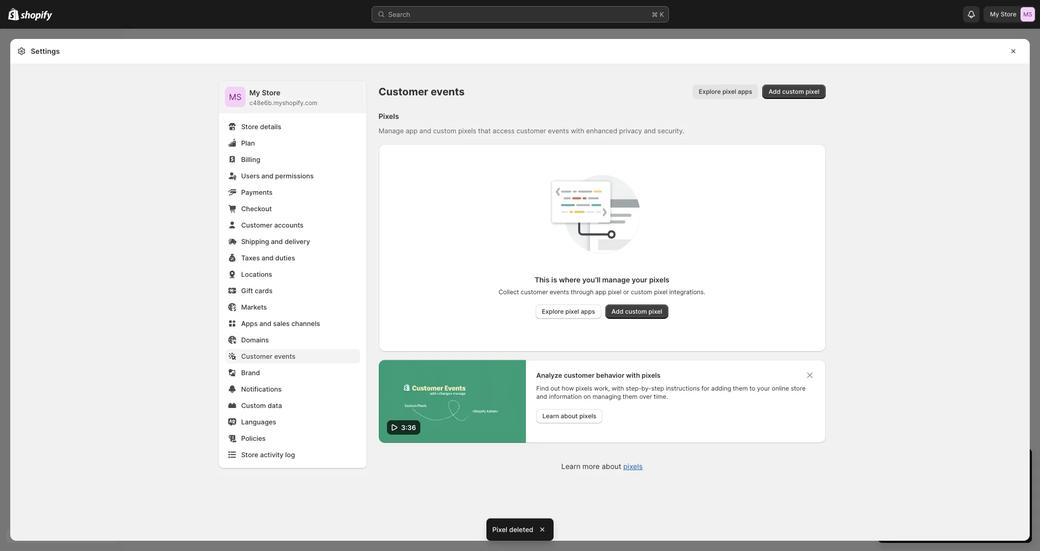 Task type: describe. For each thing, give the bounding box(es) containing it.
markets link
[[225, 300, 360, 314]]

gift cards
[[241, 287, 273, 295]]

policies
[[241, 434, 266, 443]]

learn for learn more about pixels
[[562, 462, 581, 471]]

events inside this is where you'll manage your pixels collect customer events through app pixel or custom pixel integrations.
[[550, 288, 569, 296]]

0 vertical spatial app
[[406, 127, 418, 135]]

add for leftmost add custom pixel button
[[612, 308, 624, 315]]

learn more about pixels
[[562, 462, 643, 471]]

plan
[[241, 139, 255, 147]]

and right apps on the left
[[259, 319, 271, 328]]

learn about pixels
[[543, 412, 597, 420]]

add custom pixel for leftmost add custom pixel button
[[612, 308, 663, 315]]

add custom pixel for right add custom pixel button
[[769, 88, 820, 95]]

analyze customer behavior with pixels
[[536, 371, 661, 379]]

more
[[583, 462, 600, 471]]

locations link
[[225, 267, 360, 282]]

pixels right 'more' at the bottom right of the page
[[624, 462, 643, 471]]

customer events link
[[225, 349, 360, 364]]

store activity log
[[241, 451, 295, 459]]

my for my store c48e6b.myshopify.com
[[249, 88, 260, 97]]

and down customer accounts
[[271, 237, 283, 246]]

gift cards link
[[225, 284, 360, 298]]

users and permissions link
[[225, 169, 360, 183]]

taxes and duties link
[[225, 251, 360, 265]]

cards
[[255, 287, 273, 295]]

customer accounts
[[241, 221, 304, 229]]

on
[[584, 393, 591, 400]]

information
[[549, 393, 582, 400]]

notifications link
[[225, 382, 360, 396]]

manage app and custom pixels that access customer events with enhanced privacy and security.
[[379, 127, 685, 135]]

your inside this is where you'll manage your pixels collect customer events through app pixel or custom pixel integrations.
[[632, 275, 648, 284]]

languages
[[241, 418, 276, 426]]

and right manage
[[420, 127, 431, 135]]

to
[[750, 385, 756, 392]]

my store c48e6b.myshopify.com
[[249, 88, 318, 107]]

events inside shop settings menu element
[[274, 352, 296, 360]]

0 vertical spatial customer events
[[379, 86, 465, 98]]

and right taxes on the top of page
[[262, 254, 274, 262]]

domains
[[241, 336, 269, 344]]

sales
[[273, 319, 290, 328]]

0 vertical spatial customer
[[379, 86, 428, 98]]

you'll
[[583, 275, 601, 284]]

1 vertical spatial about
[[602, 462, 622, 471]]

work,
[[594, 385, 610, 392]]

policies link
[[225, 431, 360, 446]]

pixels left that
[[458, 127, 476, 135]]

0 horizontal spatial about
[[561, 412, 578, 420]]

and inside 'find out how pixels work, with step-by-step instructions for adding them to your online store and information on managing them over time.'
[[536, 393, 547, 400]]

how
[[562, 385, 574, 392]]

is
[[552, 275, 557, 284]]

customer events inside shop settings menu element
[[241, 352, 296, 360]]

3:36
[[401, 423, 416, 432]]

locations
[[241, 270, 272, 278]]

integrations.
[[669, 288, 706, 296]]

behavior
[[596, 371, 625, 379]]

payments
[[241, 188, 273, 196]]

app inside this is where you'll manage your pixels collect customer events through app pixel or custom pixel integrations.
[[596, 288, 606, 296]]

custom data link
[[225, 398, 360, 413]]

1 vertical spatial explore
[[542, 308, 564, 315]]

learn about pixels link
[[536, 409, 603, 424]]

deleted
[[509, 526, 534, 534]]

shipping and delivery link
[[225, 234, 360, 249]]

out
[[551, 385, 560, 392]]

1 vertical spatial with
[[626, 371, 640, 379]]

and right users
[[262, 172, 274, 180]]

checkout link
[[225, 202, 360, 216]]

accounts
[[274, 221, 304, 229]]

shipping and delivery
[[241, 237, 310, 246]]

users and permissions
[[241, 172, 314, 180]]

my store
[[990, 10, 1017, 18]]

where
[[559, 275, 581, 284]]

notifications
[[241, 385, 282, 393]]

shopify image
[[21, 11, 52, 21]]

learn for learn about pixels
[[543, 412, 559, 420]]

shop settings menu element
[[219, 81, 366, 468]]

pixels link
[[624, 462, 643, 471]]

store activity log link
[[225, 448, 360, 462]]

this is where you'll manage your pixels collect customer events through app pixel or custom pixel integrations.
[[499, 275, 706, 296]]

checkout
[[241, 205, 272, 213]]

pixel deleted
[[493, 526, 534, 534]]

customer for customer events link
[[241, 352, 273, 360]]

customer accounts link
[[225, 218, 360, 232]]

security.
[[658, 127, 685, 135]]

gift
[[241, 287, 253, 295]]

plan link
[[225, 136, 360, 150]]

⌘
[[652, 10, 658, 18]]

ms button
[[225, 87, 245, 107]]

custom
[[241, 401, 266, 410]]

my for my store
[[990, 10, 999, 18]]

managing
[[593, 393, 621, 400]]

over
[[640, 393, 652, 400]]

0 vertical spatial explore
[[699, 88, 721, 95]]

billing link
[[225, 152, 360, 167]]

users
[[241, 172, 260, 180]]



Task type: vqa. For each thing, say whether or not it's contained in the screenshot.
'Online Store' image
no



Task type: locate. For each thing, give the bounding box(es) containing it.
1 horizontal spatial explore pixel apps link
[[693, 85, 759, 99]]

events
[[431, 86, 465, 98], [548, 127, 569, 135], [550, 288, 569, 296], [274, 352, 296, 360]]

1 vertical spatial customer
[[521, 288, 548, 296]]

access
[[493, 127, 515, 135]]

0 horizontal spatial with
[[571, 127, 584, 135]]

apps and sales channels
[[241, 319, 320, 328]]

0 vertical spatial learn
[[543, 412, 559, 420]]

add custom pixel
[[769, 88, 820, 95], [612, 308, 663, 315]]

0 vertical spatial with
[[571, 127, 584, 135]]

settings
[[31, 47, 60, 55]]

1 vertical spatial add custom pixel button
[[606, 305, 669, 319]]

store inside my store c48e6b.myshopify.com
[[262, 88, 281, 97]]

1 vertical spatial learn
[[562, 462, 581, 471]]

1 horizontal spatial my
[[990, 10, 999, 18]]

pixel
[[493, 526, 508, 534]]

1 horizontal spatial add custom pixel button
[[763, 85, 826, 99]]

and
[[420, 127, 431, 135], [644, 127, 656, 135], [262, 172, 274, 180], [271, 237, 283, 246], [262, 254, 274, 262], [259, 319, 271, 328], [536, 393, 547, 400]]

domains link
[[225, 333, 360, 347]]

learn down "information"
[[543, 412, 559, 420]]

customer up pixels
[[379, 86, 428, 98]]

markets
[[241, 303, 267, 311]]

0 vertical spatial add custom pixel
[[769, 88, 820, 95]]

0 horizontal spatial explore
[[542, 308, 564, 315]]

search
[[388, 10, 410, 18]]

0 vertical spatial my
[[990, 10, 999, 18]]

store
[[1001, 10, 1017, 18], [262, 88, 281, 97], [241, 123, 258, 131], [241, 451, 258, 459]]

this
[[535, 275, 550, 284]]

store down the policies
[[241, 451, 258, 459]]

0 horizontal spatial app
[[406, 127, 418, 135]]

shipping
[[241, 237, 269, 246]]

pixels inside this is where you'll manage your pixels collect customer events through app pixel or custom pixel integrations.
[[649, 275, 670, 284]]

payments link
[[225, 185, 360, 199]]

2 vertical spatial with
[[612, 385, 624, 392]]

brand
[[241, 369, 260, 377]]

1 horizontal spatial explore
[[699, 88, 721, 95]]

0 vertical spatial about
[[561, 412, 578, 420]]

0 vertical spatial add custom pixel button
[[763, 85, 826, 99]]

through
[[571, 288, 594, 296]]

store up c48e6b.myshopify.com
[[262, 88, 281, 97]]

analyze
[[536, 371, 562, 379]]

0 horizontal spatial explore pixel apps
[[542, 308, 595, 315]]

1 vertical spatial add custom pixel
[[612, 308, 663, 315]]

1 horizontal spatial apps
[[738, 88, 752, 95]]

pixels up integrations.
[[649, 275, 670, 284]]

1 horizontal spatial with
[[612, 385, 624, 392]]

customer down domains
[[241, 352, 273, 360]]

1 vertical spatial customer events
[[241, 352, 296, 360]]

0 vertical spatial customer
[[517, 127, 546, 135]]

1 horizontal spatial add
[[769, 88, 781, 95]]

apps for the bottommost 'explore pixel apps' link
[[581, 308, 595, 315]]

with up step-
[[626, 371, 640, 379]]

pixels up on
[[576, 385, 592, 392]]

store up plan
[[241, 123, 258, 131]]

about down "information"
[[561, 412, 578, 420]]

0 horizontal spatial add
[[612, 308, 624, 315]]

c48e6b.myshopify.com
[[249, 99, 318, 107]]

1 vertical spatial explore pixel apps link
[[536, 305, 601, 319]]

1 vertical spatial add
[[612, 308, 624, 315]]

them left to
[[733, 385, 748, 392]]

1 horizontal spatial explore pixel apps
[[699, 88, 752, 95]]

1 horizontal spatial add custom pixel
[[769, 88, 820, 95]]

by-
[[642, 385, 652, 392]]

pixels inside 'find out how pixels work, with step-by-step instructions for adding them to your online store and information on managing them over time.'
[[576, 385, 592, 392]]

your inside 'find out how pixels work, with step-by-step instructions for adding them to your online store and information on managing them over time.'
[[757, 385, 770, 392]]

log
[[285, 451, 295, 459]]

taxes and duties
[[241, 254, 295, 262]]

pixels down on
[[580, 412, 597, 420]]

my
[[990, 10, 999, 18], [249, 88, 260, 97]]

1 horizontal spatial your
[[757, 385, 770, 392]]

customer up the how
[[564, 371, 595, 379]]

0 horizontal spatial explore pixel apps link
[[536, 305, 601, 319]]

permissions
[[275, 172, 314, 180]]

with left enhanced
[[571, 127, 584, 135]]

brand link
[[225, 366, 360, 380]]

add custom pixel button
[[763, 85, 826, 99], [606, 305, 669, 319]]

learn
[[543, 412, 559, 420], [562, 462, 581, 471]]

settings dialog
[[10, 39, 1030, 541]]

and right privacy
[[644, 127, 656, 135]]

apps
[[241, 319, 258, 328]]

3 days left in your trial element
[[878, 475, 1032, 543]]

find
[[536, 385, 549, 392]]

0 horizontal spatial my
[[249, 88, 260, 97]]

0 horizontal spatial add custom pixel button
[[606, 305, 669, 319]]

k
[[660, 10, 664, 18]]

pixels
[[458, 127, 476, 135], [649, 275, 670, 284], [642, 371, 661, 379], [576, 385, 592, 392], [580, 412, 597, 420], [624, 462, 643, 471]]

0 horizontal spatial apps
[[581, 308, 595, 315]]

app right manage
[[406, 127, 418, 135]]

3:36 button
[[379, 360, 526, 443]]

about
[[561, 412, 578, 420], [602, 462, 622, 471]]

custom data
[[241, 401, 282, 410]]

manage
[[602, 275, 630, 284]]

0 vertical spatial apps
[[738, 88, 752, 95]]

your right to
[[757, 385, 770, 392]]

with up managing on the bottom of page
[[612, 385, 624, 392]]

0 vertical spatial them
[[733, 385, 748, 392]]

online
[[772, 385, 789, 392]]

customer down the this
[[521, 288, 548, 296]]

1 vertical spatial your
[[757, 385, 770, 392]]

0 vertical spatial explore pixel apps
[[699, 88, 752, 95]]

0 horizontal spatial customer events
[[241, 352, 296, 360]]

channels
[[291, 319, 320, 328]]

delivery
[[285, 237, 310, 246]]

or
[[623, 288, 629, 296]]

customer inside this is where you'll manage your pixels collect customer events through app pixel or custom pixel integrations.
[[521, 288, 548, 296]]

time.
[[654, 393, 668, 400]]

0 horizontal spatial learn
[[543, 412, 559, 420]]

add for right add custom pixel button
[[769, 88, 781, 95]]

1 vertical spatial them
[[623, 393, 638, 400]]

learn left 'more' at the bottom right of the page
[[562, 462, 581, 471]]

adding
[[712, 385, 731, 392]]

1 horizontal spatial learn
[[562, 462, 581, 471]]

1 vertical spatial app
[[596, 288, 606, 296]]

store details
[[241, 123, 281, 131]]

0 horizontal spatial your
[[632, 275, 648, 284]]

custom
[[782, 88, 804, 95], [433, 127, 457, 135], [631, 288, 653, 296], [625, 308, 647, 315]]

privacy
[[619, 127, 642, 135]]

my inside my store c48e6b.myshopify.com
[[249, 88, 260, 97]]

0 vertical spatial your
[[632, 275, 648, 284]]

apps for the rightmost 'explore pixel apps' link
[[738, 88, 752, 95]]

2 horizontal spatial with
[[626, 371, 640, 379]]

1 vertical spatial my
[[249, 88, 260, 97]]

1 vertical spatial customer
[[241, 221, 273, 229]]

1 vertical spatial explore pixel apps
[[542, 308, 595, 315]]

about right 'more' at the bottom right of the page
[[602, 462, 622, 471]]

customer inside customer events link
[[241, 352, 273, 360]]

customer inside customer accounts link
[[241, 221, 273, 229]]

my store image
[[1021, 7, 1035, 22]]

0 vertical spatial explore pixel apps link
[[693, 85, 759, 99]]

pixels up the by-
[[642, 371, 661, 379]]

taxes
[[241, 254, 260, 262]]

my left my store image
[[990, 10, 999, 18]]

explore pixel apps link
[[693, 85, 759, 99], [536, 305, 601, 319]]

0 horizontal spatial them
[[623, 393, 638, 400]]

1 vertical spatial apps
[[581, 308, 595, 315]]

and down find
[[536, 393, 547, 400]]

languages link
[[225, 415, 360, 429]]

with inside 'find out how pixels work, with step-by-step instructions for adding them to your online store and information on managing them over time.'
[[612, 385, 624, 392]]

find out how pixels work, with step-by-step instructions for adding them to your online store and information on managing them over time.
[[536, 385, 806, 400]]

customer events up pixels
[[379, 86, 465, 98]]

enhanced
[[586, 127, 617, 135]]

step-
[[626, 385, 642, 392]]

activity
[[260, 451, 284, 459]]

details
[[260, 123, 281, 131]]

data
[[268, 401, 282, 410]]

customer
[[517, 127, 546, 135], [521, 288, 548, 296], [564, 371, 595, 379]]

my right my store icon at the top left of the page
[[249, 88, 260, 97]]

for
[[702, 385, 710, 392]]

2 vertical spatial customer
[[564, 371, 595, 379]]

apps and sales channels link
[[225, 316, 360, 331]]

pixels
[[379, 112, 399, 121]]

customer down checkout
[[241, 221, 273, 229]]

0 horizontal spatial add custom pixel
[[612, 308, 663, 315]]

them down step-
[[623, 393, 638, 400]]

0 vertical spatial add
[[769, 88, 781, 95]]

instructions
[[666, 385, 700, 392]]

1 horizontal spatial about
[[602, 462, 622, 471]]

your right the manage at the right of page
[[632, 275, 648, 284]]

2 vertical spatial customer
[[241, 352, 273, 360]]

customer for customer accounts link
[[241, 221, 273, 229]]

my store image
[[225, 87, 245, 107]]

customer events down domains
[[241, 352, 296, 360]]

custom inside this is where you'll manage your pixels collect customer events through app pixel or custom pixel integrations.
[[631, 288, 653, 296]]

add
[[769, 88, 781, 95], [612, 308, 624, 315]]

1 horizontal spatial app
[[596, 288, 606, 296]]

that
[[478, 127, 491, 135]]

dialog
[[1034, 39, 1040, 541]]

store left my store image
[[1001, 10, 1017, 18]]

store details link
[[225, 119, 360, 134]]

app down you'll
[[596, 288, 606, 296]]

shopify image
[[8, 8, 19, 21]]

1 horizontal spatial customer events
[[379, 86, 465, 98]]

⌘ k
[[652, 10, 664, 18]]

app
[[406, 127, 418, 135], [596, 288, 606, 296]]

customer right access
[[517, 127, 546, 135]]

1 horizontal spatial them
[[733, 385, 748, 392]]



